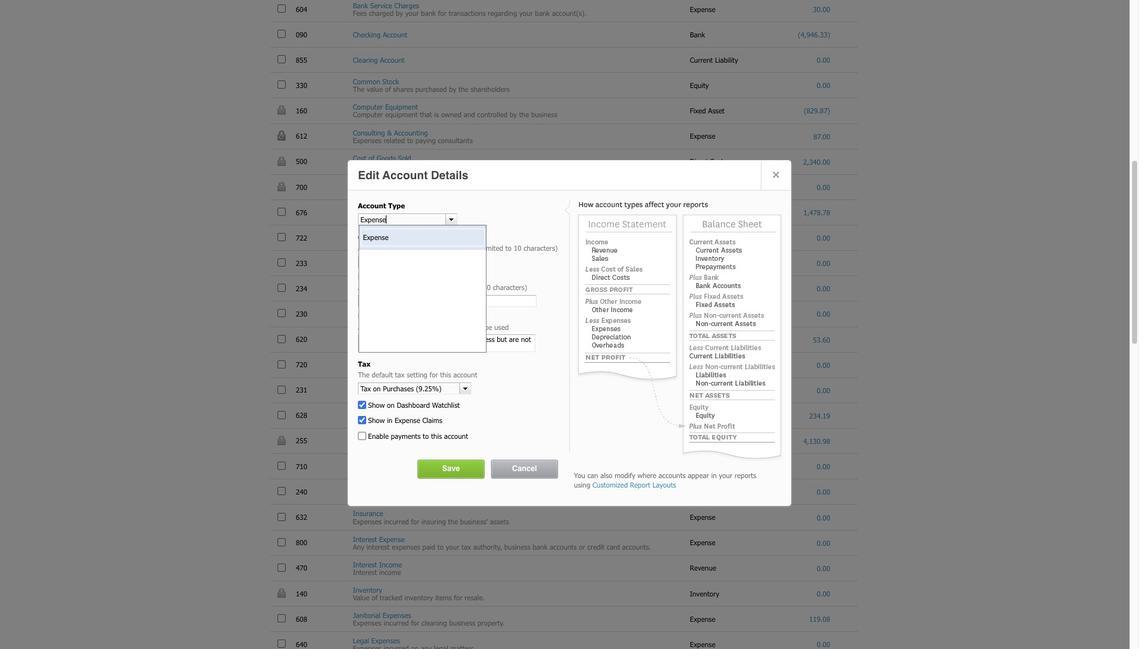 Task type: describe. For each thing, give the bounding box(es) containing it.
costs inside cost of goods sold costs of goods made by the business include material, labor, and other modification costs.
[[353, 162, 370, 170]]

liability for clearing account
[[716, 56, 739, 64]]

0.00 link for 632
[[817, 514, 831, 522]]

628
[[296, 412, 310, 420]]

612
[[296, 132, 310, 140]]

other
[[555, 162, 571, 170]]

the inside computer equipment computer equipment that is owned and controlled by the business
[[520, 111, 529, 119]]

adjustment
[[383, 434, 419, 442]]

account up magazines,
[[358, 202, 386, 210]]

Show on Dashboard Watchlist checkbox
[[358, 401, 366, 410]]

this for of
[[423, 323, 434, 331]]

of inside the description a description of how this account should be used
[[400, 323, 406, 331]]

paying
[[416, 136, 436, 144]]

liability for employee deductions payable
[[716, 285, 739, 293]]

due inside 240 the amount of income tax that is due to be paid, also resident withholding tax paid on interest received.
[[458, 492, 469, 500]]

current for federal tax withholding
[[690, 386, 713, 394]]

incurred inside insurance expenses incurred for insuring the business' assets
[[384, 518, 409, 526]]

0.00 for 855
[[817, 56, 831, 64]]

the inside "common stock the value of shares purchased by the shareholders"
[[353, 85, 365, 93]]

income inside the interest income interest income
[[379, 561, 402, 569]]

you cannot delete/archive system accounts. image
[[278, 436, 286, 446]]

by inside computer equipment computer equipment that is owned and controlled by the business
[[510, 111, 517, 119]]

that inside employee tax payable the amount of tax that has been deducted from wages or salaries paid to employes and is due to be paid
[[412, 314, 425, 322]]

632
[[296, 514, 310, 522]]

sold
[[398, 154, 411, 162]]

tax inside entertainment expenses paid by company for the business but are not deductable for income tax purposes.
[[597, 340, 606, 348]]

be inside 240 the amount of income tax that is due to be paid, also resident withholding tax paid on interest received.
[[480, 492, 487, 500]]

in inside you can also modify where accounts appear in your reports using
[[712, 471, 717, 480]]

clearing
[[353, 56, 378, 64]]

direct costs
[[690, 157, 729, 166]]

11 0.00 from the top
[[817, 488, 831, 497]]

costs.
[[613, 162, 631, 170]]

service
[[370, 1, 393, 10]]

federal for federal tax withholding
[[353, 387, 375, 395]]

bank inside interest expense any interest expenses paid to your tax authority, business bank accounts or credit card accounts.
[[533, 543, 548, 551]]

characters) for a unique code/number for this account (limited to 10 characters)
[[524, 244, 558, 252]]

for inside name a short title for this account (limited to 150 characters)
[[396, 284, 405, 292]]

stock
[[383, 77, 399, 86]]

expenses inside "consulting & accounting expenses related to paying consultants"
[[353, 136, 382, 144]]

name
[[358, 272, 379, 281]]

your right charged
[[406, 9, 419, 17]]

deductions
[[385, 285, 419, 293]]

140
[[296, 590, 310, 598]]

2 general from the top
[[353, 416, 377, 424]]

to inside name a short title for this account (limited to 150 characters)
[[471, 284, 477, 292]]

checking
[[353, 31, 381, 39]]

accounts inside you can also modify where accounts appear in your reports using
[[659, 471, 686, 480]]

87.00
[[814, 132, 831, 141]]

payable for employee deductions payable
[[421, 285, 445, 293]]

image of account type hierarchy image
[[565, 200, 786, 462]]

1 vertical spatial on
[[387, 401, 395, 410]]

tax inside interest expense any interest expenses paid to your tax authority, business bank accounts or credit card accounts.
[[462, 543, 471, 551]]

you
[[574, 471, 586, 480]]

2,340.00 link
[[804, 158, 831, 166]]

bank right "charges"
[[421, 9, 436, 17]]

items
[[436, 594, 452, 602]]

fees
[[353, 9, 367, 17]]

and inside employee tax payable the amount of tax that has been deducted from wages or salaries paid to employes and is due to be paid
[[614, 314, 625, 322]]

inventory for inventory
[[690, 590, 722, 598]]

& for consulting
[[387, 128, 392, 137]]

0.00 link for 470
[[817, 565, 831, 573]]

expense for 604
[[690, 5, 718, 13]]

consulting & accounting link
[[353, 128, 428, 137]]

transactions
[[449, 9, 486, 17]]

employee for employee benefits expense
[[353, 234, 383, 242]]

account type
[[358, 202, 405, 210]]

for inside bank service charges fees charged by your bank for transactions regarding your bank account(s).
[[438, 9, 447, 17]]

consultants
[[438, 136, 473, 144]]

or for credit
[[579, 543, 586, 551]]

material,
[[494, 162, 521, 170]]

consumed
[[558, 187, 589, 195]]

watchlist
[[432, 401, 460, 410]]

0.00 link for 710
[[817, 463, 831, 471]]

0.00 link for 231
[[817, 387, 831, 395]]

but
[[490, 340, 500, 348]]

amount for the
[[367, 187, 390, 195]]

that inside depreciation the amount of the asset's cost (based on the useful life) that was consumed during the period
[[529, 187, 542, 195]]

insurance
[[353, 510, 383, 518]]

benefits for payable
[[385, 259, 410, 268]]

type
[[389, 202, 405, 210]]

the inside income tax expense a percentage of total earnings paid to the government.
[[472, 467, 482, 475]]

for inside janitorial expenses expenses incurred for cleaning business property.
[[411, 620, 420, 628]]

deducted
[[457, 314, 485, 322]]

of inside general expenses general expenses related to the running of the business.
[[479, 416, 485, 424]]

description
[[365, 323, 398, 331]]

to inside general expenses general expenses related to the running of the business.
[[433, 416, 439, 424]]

paid inside income tax expense a percentage of total earnings paid to the government.
[[448, 467, 461, 475]]

total
[[404, 467, 418, 475]]

owned
[[441, 111, 462, 119]]

federal tax withholding
[[353, 387, 426, 395]]

value
[[353, 594, 370, 602]]

a for a short title for this account (limited to 150 characters)
[[358, 284, 362, 292]]

federal for federal tax expense
[[353, 361, 375, 369]]

the down watchlist
[[441, 416, 451, 424]]

expenses for insurance
[[353, 518, 382, 526]]

code/number
[[388, 244, 428, 252]]

1 general from the top
[[353, 408, 377, 416]]

0.00 for 800
[[817, 539, 831, 548]]

income tax expense a percentage of total earnings paid to the government.
[[353, 459, 523, 475]]

you cannot delete/archive accounts used by a tracked inventory item. image
[[278, 156, 286, 166]]

insuring
[[422, 518, 446, 526]]

the inside employee tax payable the amount of tax that has been deducted from wages or salaries paid to employes and is due to be paid
[[353, 314, 365, 322]]

0.00 for 720
[[817, 361, 831, 369]]

expense inside income tax expense a percentage of total earnings paid to the government.
[[391, 459, 416, 467]]

3 interest from the top
[[353, 569, 377, 577]]

710
[[296, 463, 310, 471]]

code
[[358, 233, 376, 241]]

also inside you can also modify where accounts appear in your reports using
[[601, 471, 613, 480]]

720
[[296, 361, 310, 369]]

tax down using
[[585, 492, 595, 500]]

0.00 link for 234
[[817, 285, 831, 293]]

1 horizontal spatial costs
[[711, 157, 727, 166]]

show on dashboard watchlist
[[368, 401, 460, 410]]

title
[[382, 284, 394, 292]]

to inside interest expense any interest expenses paid to your tax authority, business bank accounts or credit card accounts.
[[438, 543, 444, 551]]

current liability for clearing account
[[690, 56, 741, 64]]

interest for any
[[353, 535, 377, 544]]

you can also modify where accounts appear in your reports using
[[574, 471, 757, 489]]

interest for interest
[[353, 561, 377, 569]]

expenses inside general expenses general expenses related to the running of the business.
[[379, 416, 407, 424]]

inventory for inventory value of tracked inventory items for resale.
[[353, 586, 383, 595]]

4,130.98 link
[[804, 437, 831, 446]]

be inside the description a description of how this account should be used
[[485, 323, 492, 331]]

to up "adjustments"
[[423, 432, 429, 440]]

business inside cost of goods sold costs of goods made by the business include material, labor, and other modification costs.
[[441, 162, 468, 170]]

account for of
[[436, 323, 460, 331]]

you cannot delete/archive accounts used by fixed assets. image
[[278, 106, 286, 115]]

expenses for entertainment
[[353, 340, 382, 348]]

to inside code a unique code/number for this account (limited to 10 characters)
[[506, 244, 512, 252]]

running
[[453, 416, 477, 424]]

the left business. at the bottom of page
[[487, 416, 497, 424]]

to right the employes
[[648, 314, 654, 322]]

used
[[495, 323, 509, 331]]

expenses up the legal
[[353, 620, 382, 628]]

common
[[353, 77, 381, 86]]

account for code/number
[[454, 244, 478, 252]]

of left 'goods'
[[372, 162, 378, 170]]

customized report layouts
[[593, 481, 677, 489]]

4 current from the top
[[690, 310, 713, 318]]

bodies
[[442, 213, 462, 221]]

of inside depreciation the amount of the asset's cost (based on the useful life) that was consumed during the period
[[393, 187, 399, 195]]

500
[[296, 157, 310, 166]]

inventory
[[405, 594, 433, 602]]

short
[[365, 284, 380, 292]]

inventory value of tracked inventory items for resale.
[[353, 586, 485, 602]]

dashboard
[[397, 401, 430, 410]]

your right regarding
[[520, 9, 533, 17]]

(4,946.33)
[[799, 31, 831, 39]]

tax for expense
[[378, 361, 388, 369]]

income inside income tax expense a percentage of total earnings paid to the government.
[[353, 459, 376, 467]]

equipment
[[385, 103, 418, 111]]

tax inside tax the default tax setting for this account
[[395, 371, 405, 379]]

liability for employee benefits payable
[[716, 259, 739, 267]]

employee benefits expense link
[[353, 234, 437, 242]]

employee inside employee tax payable the amount of tax that has been deducted from wages or salaries paid to employes and is due to be paid
[[353, 306, 383, 315]]

paid inside entertainment expenses paid by company for the business but are not deductable for income tax purposes.
[[384, 340, 397, 348]]

current liability for federal tax withholding
[[690, 386, 741, 394]]

your inside you can also modify where accounts appear in your reports using
[[719, 471, 733, 480]]

payable for employee benefits payable
[[412, 259, 435, 268]]

amount inside employee tax payable the amount of tax that has been deducted from wages or salaries paid to employes and is due to be paid
[[367, 314, 390, 322]]

0 vertical spatial in
[[387, 417, 393, 425]]

entertainment link
[[353, 332, 397, 340]]

depreciation the amount of the asset's cost (based on the useful life) that was consumed during the period
[[353, 179, 644, 195]]

using
[[574, 481, 591, 489]]

withholding inside 240 the amount of income tax that is due to be paid, also resident withholding tax paid on interest received.
[[548, 492, 583, 500]]

for right company
[[438, 340, 447, 348]]

by inside entertainment expenses paid by company for the business but are not deductable for income tax purposes.
[[399, 340, 406, 348]]

modify
[[615, 471, 636, 480]]

consulting & accounting expenses related to paying consultants
[[353, 128, 473, 144]]

bank for bank service charges fees charged by your bank for transactions regarding your bank account(s).
[[353, 1, 368, 10]]

account for checking
[[383, 31, 408, 39]]

payable
[[398, 306, 421, 315]]

to inside income tax expense a percentage of total earnings paid to the government.
[[464, 467, 470, 475]]

10
[[514, 244, 522, 252]]

0.00 link for 640
[[817, 641, 831, 649]]

expense for 722
[[690, 234, 718, 242]]

0.00 for 640
[[817, 641, 831, 649]]

0.00 for 230
[[817, 310, 831, 319]]

assets
[[490, 518, 509, 526]]

this down claims
[[431, 432, 442, 440]]

for inside insurance expenses incurred for insuring the business' assets
[[411, 518, 420, 526]]

your inside interest expense any interest expenses paid to your tax authority, business bank accounts or credit card accounts.
[[446, 543, 460, 551]]

current for employee benefits payable
[[690, 259, 713, 267]]

the left period
[[613, 187, 623, 195]]

employee deductions payable
[[353, 285, 445, 293]]

has
[[427, 314, 437, 322]]

credit
[[588, 543, 605, 551]]

0.00 for 231
[[817, 387, 831, 395]]

incurred inside janitorial expenses expenses incurred for cleaning business property.
[[384, 620, 409, 628]]

0.00 link for 720
[[817, 361, 831, 369]]

default
[[372, 371, 393, 379]]

for inside tax the default tax setting for this account
[[430, 371, 438, 379]]

800
[[296, 539, 310, 547]]

0 vertical spatial withholding
[[390, 387, 426, 395]]

0.00 for 632
[[817, 514, 831, 522]]

expenses for legal
[[372, 637, 400, 646]]

of right cost
[[369, 154, 375, 162]]

expense for 720
[[690, 361, 718, 369]]

11 0.00 link from the top
[[817, 488, 831, 497]]

for inside inventory value of tracked inventory items for resale.
[[454, 594, 463, 602]]

percentage
[[359, 467, 394, 475]]

of inside "common stock the value of shares purchased by the shareholders"
[[385, 85, 391, 93]]

0.00 for 330
[[817, 81, 831, 90]]

that inside computer equipment computer equipment that is owned and controlled by the business
[[420, 111, 432, 119]]

benefits for expense
[[385, 234, 410, 242]]

can
[[588, 471, 599, 480]]

234
[[296, 285, 310, 293]]

this for title
[[407, 284, 418, 292]]

income inside the interest income interest income
[[379, 569, 401, 577]]

620
[[296, 335, 310, 344]]

appear
[[688, 471, 710, 480]]

expense inside interest expense any interest expenses paid to your tax authority, business bank accounts or credit card accounts.
[[379, 535, 405, 544]]

received.
[[647, 492, 675, 500]]

this for code/number
[[441, 244, 452, 252]]

(limited for 10
[[480, 244, 504, 252]]

by inside bank service charges fees charged by your bank for transactions regarding your bank account(s).
[[396, 9, 403, 17]]

for right deductable
[[562, 340, 570, 348]]

cancel button
[[492, 461, 558, 479]]

to inside 240 the amount of income tax that is due to be paid, also resident withholding tax paid on interest received.
[[471, 492, 478, 500]]

the left useful
[[483, 187, 493, 195]]

current liability for employee benefits payable
[[690, 259, 741, 267]]

tracked
[[380, 594, 403, 602]]

tax inside tax the default tax setting for this account
[[358, 360, 371, 368]]

the inside cost of goods sold costs of goods made by the business include material, labor, and other modification costs.
[[429, 162, 439, 170]]

855
[[296, 56, 310, 64]]

608
[[296, 615, 310, 624]]

& for dues
[[371, 205, 375, 213]]

of inside employee tax payable the amount of tax that has been deducted from wages or salaries paid to employes and is due to be paid
[[393, 314, 399, 322]]

a for a description of how this account should be used
[[358, 323, 362, 331]]



Task type: locate. For each thing, give the bounding box(es) containing it.
income
[[572, 340, 594, 348], [401, 492, 423, 500], [379, 569, 401, 577]]

3 employee from the top
[[353, 285, 383, 293]]

0 horizontal spatial or
[[525, 314, 532, 322]]

bank inside bank service charges fees charged by your bank for transactions regarding your bank account(s).
[[353, 1, 368, 10]]

15 0.00 from the top
[[817, 590, 831, 599]]

interest down "insurance" link
[[353, 535, 377, 544]]

tax for payable
[[385, 306, 395, 315]]

0 horizontal spatial due
[[458, 492, 469, 500]]

for right code/number
[[431, 244, 439, 252]]

0 vertical spatial expenses
[[379, 416, 407, 424]]

interest inside interest expense any interest expenses paid to your tax authority, business bank accounts or credit card accounts.
[[367, 543, 390, 551]]

show
[[368, 401, 385, 410], [368, 417, 385, 425]]

a up entertainment
[[358, 323, 362, 331]]

amount up "insurance" link
[[367, 492, 390, 500]]

business right controlled
[[532, 111, 558, 119]]

1 vertical spatial interest
[[367, 543, 390, 551]]

a inside code a unique code/number for this account (limited to 10 characters)
[[358, 244, 362, 252]]

0 vertical spatial also
[[601, 471, 613, 480]]

inventory
[[353, 586, 383, 595], [690, 590, 722, 598]]

you cannot delete/archive accounts used by fixed assets. image
[[278, 182, 286, 191]]

0 vertical spatial and
[[464, 111, 475, 119]]

related inside "consulting & accounting expenses related to paying consultants"
[[384, 136, 405, 144]]

0 horizontal spatial in
[[387, 417, 393, 425]]

to left 150
[[471, 284, 477, 292]]

dues & subscriptions link
[[353, 205, 418, 213]]

income inside 240 the amount of income tax that is due to be paid, also resident withholding tax paid on interest received.
[[401, 492, 423, 500]]

tax inside employee tax payable the amount of tax that has been deducted from wages or salaries paid to employes and is due to be paid
[[385, 306, 395, 315]]

233
[[296, 259, 310, 267]]

a inside income tax expense a percentage of total earnings paid to the government.
[[353, 467, 357, 475]]

8 0.00 from the top
[[817, 361, 831, 369]]

1 current from the top
[[690, 56, 713, 64]]

characters) inside code a unique code/number for this account (limited to 10 characters)
[[524, 244, 558, 252]]

business inside interest expense any interest expenses paid to your tax authority, business bank accounts or credit card accounts.
[[505, 543, 531, 551]]

salaries
[[534, 314, 557, 322]]

that inside 240 the amount of income tax that is due to be paid, also resident withholding tax paid on interest received.
[[437, 492, 449, 500]]

the for tax
[[358, 371, 370, 379]]

2 0.00 from the top
[[817, 81, 831, 90]]

0.00 for 710
[[817, 463, 831, 471]]

0 vertical spatial is
[[435, 111, 439, 119]]

0.00 link for 800
[[817, 539, 831, 548]]

119.08 link
[[810, 616, 831, 624]]

account for edit
[[383, 169, 428, 182]]

3 0.00 from the top
[[817, 183, 831, 191]]

equipment
[[385, 111, 418, 119]]

is up purposes.
[[627, 314, 632, 322]]

0 horizontal spatial inventory
[[353, 586, 383, 595]]

paid inside interest expense any interest expenses paid to your tax authority, business bank accounts or credit card accounts.
[[423, 543, 436, 551]]

income up tracked
[[379, 569, 401, 577]]

this down has at the left of page
[[423, 323, 434, 331]]

0.00 for 140
[[817, 590, 831, 599]]

0 horizontal spatial bank
[[353, 1, 368, 10]]

of right 'value' at the left of the page
[[385, 85, 391, 93]]

160
[[296, 106, 310, 115]]

0.00 for 234
[[817, 285, 831, 293]]

255
[[296, 437, 310, 445]]

2 current from the top
[[690, 259, 713, 267]]

1 vertical spatial related
[[409, 416, 431, 424]]

1 0.00 from the top
[[817, 56, 831, 64]]

9 0.00 link from the top
[[817, 387, 831, 395]]

231
[[296, 386, 310, 394]]

account inside tax the default tax setting for this account
[[454, 371, 478, 379]]

bank for bank
[[690, 30, 708, 38]]

1 vertical spatial incurred
[[384, 620, 409, 628]]

this down bodies
[[441, 244, 452, 252]]

or inside interest expense any interest expenses paid to your tax authority, business bank accounts or credit card accounts.
[[579, 543, 586, 551]]

related inside general expenses general expenses related to the running of the business.
[[409, 416, 431, 424]]

the right insuring
[[448, 518, 458, 526]]

related for expenses
[[409, 416, 431, 424]]

1 vertical spatial amount
[[367, 314, 390, 322]]

3 liability from the top
[[716, 285, 739, 293]]

1 horizontal spatial (limited
[[480, 244, 504, 252]]

3 current from the top
[[690, 285, 713, 293]]

for inside code a unique code/number for this account (limited to 10 characters)
[[431, 244, 439, 252]]

expense for federal tax expense
[[390, 361, 416, 369]]

this inside code a unique code/number for this account (limited to 10 characters)
[[441, 244, 452, 252]]

3 current liability from the top
[[690, 285, 741, 293]]

1 horizontal spatial on
[[473, 187, 481, 195]]

1 horizontal spatial related
[[409, 416, 431, 424]]

expense for 640
[[690, 641, 718, 649]]

entertainment
[[353, 332, 397, 340]]

expense for employee benefits expense
[[412, 234, 437, 242]]

330
[[296, 81, 310, 89]]

fixed
[[690, 106, 707, 115]]

0 vertical spatial incurred
[[384, 518, 409, 526]]

1 vertical spatial income
[[379, 561, 402, 569]]

during
[[591, 187, 611, 195]]

of down percentage
[[393, 492, 399, 500]]

or inside employee tax payable the amount of tax that has been deducted from wages or salaries paid to employes and is due to be paid
[[525, 314, 532, 322]]

2 federal from the top
[[353, 387, 375, 395]]

federal up default
[[353, 361, 375, 369]]

Show in Expense Claims checkbox
[[358, 417, 366, 425]]

a inside name a short title for this account (limited to 150 characters)
[[358, 284, 362, 292]]

2 vertical spatial and
[[614, 314, 625, 322]]

be inside employee tax payable the amount of tax that has been deducted from wages or salaries paid to employes and is due to be paid
[[656, 314, 663, 322]]

on right (based
[[473, 187, 481, 195]]

and left 'other' in the top of the page
[[542, 162, 553, 170]]

12 0.00 link from the top
[[817, 514, 831, 522]]

tax left setting
[[395, 371, 405, 379]]

(829.87)
[[804, 107, 831, 115]]

5 0.00 link from the top
[[817, 259, 831, 268]]

this inside tax the default tax setting for this account
[[441, 371, 451, 379]]

related
[[384, 136, 405, 144], [409, 416, 431, 424]]

setting
[[407, 371, 428, 379]]

0.00 link for 233
[[817, 259, 831, 268]]

0.00 link for 330
[[817, 81, 831, 90]]

accounts left credit on the right
[[550, 543, 577, 551]]

(limited for 150
[[446, 284, 469, 292]]

by inside cost of goods sold costs of goods made by the business include material, labor, and other modification costs.
[[420, 162, 427, 170]]

employee for employee deductions payable
[[353, 285, 383, 293]]

bank down resident
[[533, 543, 548, 551]]

tax up insurance expenses incurred for insuring the business' assets
[[425, 492, 434, 500]]

employee for employee benefits payable
[[353, 259, 383, 268]]

None checkbox
[[278, 30, 286, 38], [278, 81, 286, 89], [278, 208, 286, 216], [278, 233, 286, 242], [278, 259, 286, 267], [278, 411, 286, 420], [278, 462, 286, 471], [278, 513, 286, 521], [278, 564, 286, 572], [278, 30, 286, 38], [278, 81, 286, 89], [278, 208, 286, 216], [278, 233, 286, 242], [278, 259, 286, 267], [278, 411, 286, 420], [278, 462, 286, 471], [278, 513, 286, 521], [278, 564, 286, 572]]

2 amount from the top
[[367, 314, 390, 322]]

for left insuring
[[411, 518, 420, 526]]

1 liability from the top
[[716, 56, 739, 64]]

0 vertical spatial benefits
[[385, 234, 410, 242]]

been
[[440, 314, 455, 322]]

0 vertical spatial on
[[473, 187, 481, 195]]

the up 240 the amount of income tax that is due to be paid, also resident withholding tax paid on interest received. at bottom
[[472, 467, 482, 475]]

reports
[[735, 471, 757, 480]]

also
[[601, 471, 613, 480], [507, 492, 519, 500]]

you cannot delete/archive accounts used by a repeating transaction. image
[[278, 131, 286, 141]]

0 horizontal spatial related
[[384, 136, 405, 144]]

for left cleaning
[[411, 620, 420, 628]]

modification
[[574, 162, 611, 170]]

federal tax withholding link
[[353, 387, 426, 395]]

business inside entertainment expenses paid by company for the business but are not deductable for income tax purposes.
[[461, 340, 487, 348]]

0.00 link for 722
[[817, 234, 831, 242]]

tax down default
[[378, 387, 388, 395]]

0.00 link
[[817, 56, 831, 64], [817, 81, 831, 90], [817, 183, 831, 191], [817, 234, 831, 242], [817, 259, 831, 268], [817, 285, 831, 293], [817, 310, 831, 319], [817, 361, 831, 369], [817, 387, 831, 395], [817, 463, 831, 471], [817, 488, 831, 497], [817, 514, 831, 522], [817, 539, 831, 548], [817, 565, 831, 573], [817, 590, 831, 599], [817, 641, 831, 649]]

0 vertical spatial &
[[387, 128, 392, 137]]

income down total
[[401, 492, 423, 500]]

expense for 632
[[690, 514, 718, 522]]

due up purposes.
[[634, 314, 645, 322]]

5 liability from the top
[[716, 386, 739, 394]]

13 0.00 link from the top
[[817, 539, 831, 548]]

30.00 link
[[814, 5, 831, 13]]

this inside the description a description of how this account should be used
[[423, 323, 434, 331]]

business inside computer equipment computer equipment that is owned and controlled by the business
[[532, 111, 558, 119]]

the up computer equipment computer equipment that is owned and controlled by the business
[[459, 85, 469, 93]]

1 horizontal spatial due
[[634, 314, 645, 322]]

labor,
[[523, 162, 539, 170]]

234.19 link
[[810, 412, 831, 420]]

asset's
[[413, 187, 433, 195]]

0 vertical spatial show
[[368, 401, 385, 410]]

professional
[[404, 213, 440, 221]]

1 horizontal spatial accounts
[[659, 471, 686, 480]]

of inside inventory value of tracked inventory items for resale.
[[372, 594, 378, 602]]

expense for 608
[[690, 615, 718, 624]]

tax for withholding
[[378, 387, 388, 395]]

is inside computer equipment computer equipment that is owned and controlled by the business
[[435, 111, 439, 119]]

by right controlled
[[510, 111, 517, 119]]

cost of goods sold costs of goods made by the business include material, labor, and other modification costs.
[[353, 154, 631, 170]]

expenses for janitorial
[[383, 612, 412, 620]]

interest expense any interest expenses paid to your tax authority, business bank accounts or credit card accounts.
[[353, 535, 652, 551]]

tax the default tax setting for this account
[[358, 360, 478, 379]]

charges
[[395, 1, 420, 10]]

1 benefits from the top
[[385, 234, 410, 242]]

expense for 620
[[690, 335, 718, 344]]

interest up interest income link
[[367, 543, 390, 551]]

benefits up code/number
[[385, 234, 410, 242]]

Expenses paid by company for the business but are not deductable for income tax purposes. text field
[[358, 335, 536, 353]]

the inside depreciation the amount of the asset's cost (based on the useful life) that was consumed during the period
[[353, 187, 365, 195]]

characters) right 150
[[493, 284, 528, 292]]

4 liability from the top
[[716, 310, 739, 318]]

to
[[407, 136, 414, 144], [506, 244, 512, 252], [471, 284, 477, 292], [574, 314, 580, 322], [648, 314, 654, 322], [433, 416, 439, 424], [423, 432, 429, 440], [464, 467, 470, 475], [471, 492, 478, 500], [438, 543, 444, 551]]

tax down entertainment
[[358, 360, 371, 368]]

2 vertical spatial amount
[[367, 492, 390, 500]]

not
[[514, 340, 524, 348]]

0 vertical spatial (limited
[[480, 244, 504, 252]]

6 liability from the top
[[716, 437, 739, 445]]

expenses up show in expense claims
[[379, 408, 408, 416]]

0.00
[[817, 56, 831, 64], [817, 81, 831, 90], [817, 183, 831, 191], [817, 234, 831, 242], [817, 259, 831, 268], [817, 285, 831, 293], [817, 310, 831, 319], [817, 361, 831, 369], [817, 387, 831, 395], [817, 463, 831, 471], [817, 488, 831, 497], [817, 514, 831, 522], [817, 539, 831, 548], [817, 565, 831, 573], [817, 590, 831, 599], [817, 641, 831, 649]]

on inside depreciation the amount of the asset's cost (based on the useful life) that was consumed during the period
[[473, 187, 481, 195]]

1 vertical spatial payable
[[421, 285, 445, 293]]

tax inside income tax expense a percentage of total earnings paid to the government.
[[378, 459, 389, 467]]

income inside entertainment expenses paid by company for the business but are not deductable for income tax purposes.
[[572, 340, 594, 348]]

1 vertical spatial bank
[[690, 30, 708, 38]]

expense for 612
[[690, 132, 718, 140]]

current for employee deductions payable
[[690, 285, 713, 293]]

None checkbox
[[278, 4, 286, 13], [278, 55, 286, 63], [278, 284, 286, 292], [278, 310, 286, 318], [278, 335, 286, 343], [278, 361, 286, 369], [278, 386, 286, 394], [278, 488, 286, 496], [278, 539, 286, 547], [278, 615, 286, 623], [278, 641, 286, 649], [278, 4, 286, 13], [278, 55, 286, 63], [278, 284, 286, 292], [278, 310, 286, 318], [278, 335, 286, 343], [278, 361, 286, 369], [278, 386, 286, 394], [278, 488, 286, 496], [278, 539, 286, 547], [278, 615, 286, 623], [278, 641, 286, 649]]

legal
[[353, 637, 369, 646]]

account for clearing
[[380, 56, 405, 64]]

14 0.00 from the top
[[817, 565, 831, 573]]

a inside the description a description of how this account should be used
[[358, 323, 362, 331]]

1 horizontal spatial also
[[601, 471, 613, 480]]

0 horizontal spatial (limited
[[446, 284, 469, 292]]

1 incurred from the top
[[384, 518, 409, 526]]

expenses inside entertainment expenses paid by company for the business but are not deductable for income tax purposes.
[[353, 340, 382, 348]]

the up dues
[[353, 187, 365, 195]]

1 horizontal spatial and
[[542, 162, 553, 170]]

0 horizontal spatial also
[[507, 492, 519, 500]]

& inside the dues & subscriptions e.g. magazines, professional bodies
[[371, 205, 375, 213]]

expenses inside insurance expenses incurred for insuring the business' assets
[[353, 518, 382, 526]]

general down show on dashboard watchlist option at the left bottom of page
[[353, 416, 377, 424]]

common stock the value of shares purchased by the shareholders
[[353, 77, 510, 93]]

1 horizontal spatial inventory
[[690, 590, 722, 598]]

employee down name
[[353, 285, 383, 293]]

income down the interest expense link on the bottom of the page
[[379, 561, 402, 569]]

4 0.00 from the top
[[817, 234, 831, 242]]

account for title
[[420, 284, 444, 292]]

details
[[431, 169, 469, 182]]

government.
[[484, 467, 523, 475]]

account down running on the bottom left of page
[[444, 432, 468, 440]]

1 horizontal spatial &
[[387, 128, 392, 137]]

470
[[296, 564, 310, 573]]

Enable payments to this account checkbox
[[358, 432, 366, 440]]

expenses inside general expenses general expenses related to the running of the business.
[[379, 408, 408, 416]]

is left owned
[[435, 111, 439, 119]]

0 vertical spatial bank
[[353, 1, 368, 10]]

is inside 240 the amount of income tax that is due to be paid, also resident withholding tax paid on interest received.
[[451, 492, 456, 500]]

be down from
[[485, 323, 492, 331]]

tax up description
[[385, 306, 395, 315]]

1 vertical spatial &
[[371, 205, 375, 213]]

5 current liability from the top
[[690, 386, 741, 394]]

was
[[544, 187, 556, 195]]

1,478.78 link
[[804, 209, 831, 217]]

(limited inside name a short title for this account (limited to 150 characters)
[[446, 284, 469, 292]]

is inside employee tax payable the amount of tax that has been deducted from wages or salaries paid to employes and is due to be paid
[[627, 314, 632, 322]]

4 employee from the top
[[353, 306, 383, 315]]

0 horizontal spatial is
[[435, 111, 439, 119]]

business right authority,
[[505, 543, 531, 551]]

liability for federal tax withholding
[[716, 386, 739, 394]]

deductable
[[526, 340, 560, 348]]

1 horizontal spatial bank
[[690, 30, 708, 38]]

this inside name a short title for this account (limited to 150 characters)
[[407, 284, 418, 292]]

5 0.00 from the top
[[817, 259, 831, 268]]

the inside "common stock the value of shares purchased by the shareholders"
[[459, 85, 469, 93]]

1 federal from the top
[[353, 361, 375, 369]]

0 horizontal spatial income
[[353, 459, 376, 467]]

1 horizontal spatial or
[[579, 543, 586, 551]]

2 vertical spatial income
[[379, 569, 401, 577]]

interest income interest income
[[353, 561, 402, 577]]

2 liability from the top
[[716, 259, 739, 267]]

payable up has at the left of page
[[421, 285, 445, 293]]

tax inside employee tax payable the amount of tax that has been deducted from wages or salaries paid to employes and is due to be paid
[[401, 314, 410, 322]]

7 0.00 link from the top
[[817, 310, 831, 319]]

be left paid,
[[480, 492, 487, 500]]

1 0.00 link from the top
[[817, 56, 831, 64]]

accounts inside interest expense any interest expenses paid to your tax authority, business bank accounts or credit card accounts.
[[550, 543, 577, 551]]

general expenses link
[[353, 408, 408, 416]]

federal tax expense link
[[353, 361, 416, 369]]

the up "insurance" link
[[353, 492, 365, 500]]

2 current liability from the top
[[690, 259, 741, 267]]

by right charged
[[396, 9, 403, 17]]

10 0.00 link from the top
[[817, 463, 831, 471]]

related for &
[[384, 136, 405, 144]]

expenses down description
[[353, 340, 382, 348]]

0 horizontal spatial withholding
[[390, 387, 426, 395]]

current liability for employee deductions payable
[[690, 285, 741, 293]]

0 vertical spatial federal
[[353, 361, 375, 369]]

federal up show on dashboard watchlist option at the left bottom of page
[[353, 387, 375, 395]]

is down save button
[[451, 492, 456, 500]]

0 vertical spatial income
[[572, 340, 594, 348]]

2 horizontal spatial is
[[627, 314, 632, 322]]

1 vertical spatial or
[[579, 543, 586, 551]]

due inside employee tax payable the amount of tax that has been deducted from wages or salaries paid to employes and is due to be paid
[[634, 314, 645, 322]]

2 interest from the top
[[353, 561, 377, 569]]

6 current from the top
[[690, 437, 713, 445]]

2 vertical spatial on
[[612, 492, 620, 500]]

due
[[634, 314, 645, 322], [458, 492, 469, 500]]

0.00 for 233
[[817, 259, 831, 268]]

2 incurred from the top
[[384, 620, 409, 628]]

your
[[406, 9, 419, 17], [520, 9, 533, 17], [719, 471, 733, 480], [446, 543, 460, 551]]

you cannot delete/archive accounts used by a tracked inventory item. image
[[278, 589, 286, 599]]

paid inside 240 the amount of income tax that is due to be paid, also resident withholding tax paid on interest received.
[[597, 492, 610, 500]]

a for a unique code/number for this account (limited to 10 characters)
[[358, 244, 362, 252]]

1 vertical spatial federal
[[353, 387, 375, 395]]

None text field
[[359, 214, 446, 225], [358, 256, 413, 268], [359, 384, 460, 394], [359, 214, 446, 225], [358, 256, 413, 268], [359, 384, 460, 394]]

amount inside 240 the amount of income tax that is due to be paid, also resident withholding tax paid on interest received.
[[367, 492, 390, 500]]

1 computer from the top
[[353, 103, 383, 111]]

expenses for general
[[379, 408, 408, 416]]

or right wages
[[525, 314, 532, 322]]

withholding up dashboard
[[390, 387, 426, 395]]

0 vertical spatial characters)
[[524, 244, 558, 252]]

of up description
[[393, 314, 399, 322]]

insurance link
[[353, 510, 383, 518]]

of right value
[[372, 594, 378, 602]]

to left the employes
[[574, 314, 580, 322]]

1 vertical spatial due
[[458, 492, 469, 500]]

15 0.00 link from the top
[[817, 590, 831, 599]]

should
[[463, 323, 483, 331]]

the inside entertainment expenses paid by company for the business but are not deductable for income tax purposes.
[[449, 340, 459, 348]]

2 computer from the top
[[353, 111, 383, 119]]

the right controlled
[[520, 111, 529, 119]]

the for depreciation
[[353, 187, 365, 195]]

0 horizontal spatial on
[[387, 401, 395, 410]]

name a short title for this account (limited to 150 characters)
[[358, 272, 528, 292]]

interest inside 240 the amount of income tax that is due to be paid, also resident withholding tax paid on interest received.
[[622, 492, 645, 500]]

authority,
[[474, 543, 502, 551]]

expense for 628
[[690, 412, 718, 420]]

2 horizontal spatial and
[[614, 314, 625, 322]]

6 current liability from the top
[[690, 437, 741, 445]]

account up watchlist
[[454, 371, 478, 379]]

show for show in expense claims
[[368, 417, 385, 425]]

characters) inside name a short title for this account (limited to 150 characters)
[[493, 284, 528, 292]]

2 benefits from the top
[[385, 259, 410, 268]]

4 0.00 link from the top
[[817, 234, 831, 242]]

1 horizontal spatial in
[[712, 471, 717, 480]]

expenses inside interest expense any interest expenses paid to your tax authority, business bank accounts or credit card accounts.
[[392, 543, 420, 551]]

1 vertical spatial and
[[542, 162, 553, 170]]

value
[[367, 85, 383, 93]]

1 vertical spatial (limited
[[446, 284, 469, 292]]

account
[[454, 244, 478, 252], [420, 284, 444, 292], [436, 323, 460, 331], [454, 371, 478, 379], [444, 432, 468, 440]]

account right deductions on the left top of page
[[420, 284, 444, 292]]

amount inside depreciation the amount of the asset's cost (based on the useful life) that was consumed during the period
[[367, 187, 390, 195]]

controlled
[[478, 111, 508, 119]]

magazines,
[[367, 213, 401, 221]]

2 vertical spatial is
[[451, 492, 456, 500]]

& right 'consulting'
[[387, 128, 392, 137]]

employee benefits expense
[[353, 234, 437, 242]]

tax for expense
[[378, 459, 389, 467]]

employee deductions payable link
[[353, 285, 445, 293]]

10 0.00 from the top
[[817, 463, 831, 471]]

due up business'
[[458, 492, 469, 500]]

business inside janitorial expenses expenses incurred for cleaning business property.
[[449, 620, 476, 628]]

a down code
[[358, 244, 362, 252]]

on inside 240 the amount of income tax that is due to be paid, also resident withholding tax paid on interest received.
[[612, 492, 620, 500]]

1 vertical spatial in
[[712, 471, 717, 480]]

1 horizontal spatial withholding
[[548, 492, 583, 500]]

resale.
[[465, 594, 485, 602]]

the up type
[[401, 187, 411, 195]]

0 vertical spatial or
[[525, 314, 532, 322]]

account down sold
[[383, 169, 428, 182]]

1 horizontal spatial interest
[[622, 492, 645, 500]]

0 vertical spatial related
[[384, 136, 405, 144]]

on down federal tax withholding link
[[387, 401, 395, 410]]

3 amount from the top
[[367, 492, 390, 500]]

the inside insurance expenses incurred for insuring the business' assets
[[448, 518, 458, 526]]

that up the how
[[412, 314, 425, 322]]

the for 240
[[353, 492, 365, 500]]

account down charged
[[383, 31, 408, 39]]

(829.87) link
[[804, 107, 831, 115]]

None text field
[[358, 295, 537, 307]]

useful
[[495, 187, 513, 195]]

090
[[296, 30, 310, 38]]

to left 10
[[506, 244, 512, 252]]

1,478.78
[[804, 209, 831, 217]]

the
[[353, 85, 365, 93], [353, 187, 365, 195], [353, 314, 365, 322], [358, 371, 370, 379], [353, 492, 365, 500]]

the left 'value' at the left of the page
[[353, 85, 365, 93]]

bank left account(s). at top
[[535, 9, 550, 17]]

1 horizontal spatial income
[[379, 561, 402, 569]]

legal expenses link
[[353, 637, 400, 646]]

show for show on dashboard watchlist
[[368, 401, 385, 410]]

bank up equity
[[690, 30, 708, 38]]

interest inside interest expense any interest expenses paid to your tax authority, business bank accounts or credit card accounts.
[[353, 535, 377, 544]]

8 0.00 link from the top
[[817, 361, 831, 369]]

1 employee from the top
[[353, 234, 383, 242]]

0 horizontal spatial interest
[[367, 543, 390, 551]]

0.00 link for 140
[[817, 590, 831, 599]]

cost of goods sold link
[[353, 154, 411, 162]]

1 interest from the top
[[353, 535, 377, 544]]

made
[[401, 162, 418, 170]]

this right setting
[[441, 371, 451, 379]]

3 0.00 link from the top
[[817, 183, 831, 191]]

include
[[470, 162, 492, 170]]

0.00 link for 700
[[817, 183, 831, 191]]

tax left authority,
[[462, 543, 471, 551]]

0 vertical spatial income
[[353, 459, 376, 467]]

(limited left 10
[[480, 244, 504, 252]]

amount up "account type"
[[367, 187, 390, 195]]

1 show from the top
[[368, 401, 385, 410]]

in
[[387, 417, 393, 425], [712, 471, 717, 480]]

expense for 700
[[690, 183, 718, 191]]

16 0.00 link from the top
[[817, 641, 831, 649]]

show down general expenses link
[[368, 417, 385, 425]]

2 vertical spatial be
[[480, 492, 487, 500]]

2 horizontal spatial on
[[612, 492, 620, 500]]

bank service charges link
[[353, 1, 420, 10]]

1 vertical spatial withholding
[[548, 492, 583, 500]]

1 vertical spatial expenses
[[392, 543, 420, 551]]

0 vertical spatial accounts
[[659, 471, 686, 480]]

0 horizontal spatial accounts
[[550, 543, 577, 551]]

inventory down the interest income interest income
[[353, 586, 383, 595]]

also inside 240 the amount of income tax that is due to be paid, also resident withholding tax paid on interest received.
[[507, 492, 519, 500]]

account inside the description a description of how this account should be used
[[436, 323, 460, 331]]

0 horizontal spatial and
[[464, 111, 475, 119]]

2 0.00 link from the top
[[817, 81, 831, 90]]

to down watchlist
[[433, 416, 439, 424]]

expenses up interest income link
[[392, 543, 420, 551]]

expense up setting
[[390, 361, 416, 369]]

14 0.00 link from the top
[[817, 565, 831, 573]]

1 amount from the top
[[367, 187, 390, 195]]

2 employee from the top
[[353, 259, 383, 268]]

1 horizontal spatial is
[[451, 492, 456, 500]]

6 0.00 link from the top
[[817, 285, 831, 293]]

amount up description
[[367, 314, 390, 322]]

0 vertical spatial expense
[[412, 234, 437, 242]]

expenses up cost
[[353, 136, 382, 144]]

0 vertical spatial be
[[656, 314, 663, 322]]

12 0.00 from the top
[[817, 514, 831, 522]]

that right life)
[[529, 187, 542, 195]]

be
[[656, 314, 663, 322], [485, 323, 492, 331], [480, 492, 487, 500]]

tax down accountant on the bottom of page
[[378, 459, 389, 467]]

1 vertical spatial characters)
[[493, 284, 528, 292]]

and inside cost of goods sold costs of goods made by the business include material, labor, and other modification costs.
[[542, 162, 553, 170]]

your down insuring
[[446, 543, 460, 551]]

the right made
[[429, 162, 439, 170]]

1 vertical spatial also
[[507, 492, 519, 500]]

16 0.00 from the top
[[817, 641, 831, 649]]

common stock link
[[353, 77, 399, 86]]

1 vertical spatial is
[[627, 314, 632, 322]]

of inside income tax expense a percentage of total earnings paid to the government.
[[396, 467, 402, 475]]

how
[[408, 323, 421, 331]]

and
[[464, 111, 475, 119], [542, 162, 553, 170], [614, 314, 625, 322]]

0 horizontal spatial &
[[371, 205, 375, 213]]

by inside "common stock the value of shares purchased by the shareholders"
[[449, 85, 457, 93]]

and inside computer equipment computer equipment that is owned and controlled by the business
[[464, 111, 475, 119]]

or for salaries
[[525, 314, 532, 322]]

expense for 676
[[690, 208, 718, 217]]

1 vertical spatial income
[[401, 492, 423, 500]]

legal expenses
[[353, 637, 400, 646]]

interest income link
[[353, 561, 402, 569]]

for left transactions
[[438, 9, 447, 17]]

1 vertical spatial show
[[368, 417, 385, 425]]

current for clearing account
[[690, 56, 713, 64]]

the
[[459, 85, 469, 93], [520, 111, 529, 119], [429, 162, 439, 170], [401, 187, 411, 195], [483, 187, 493, 195], [613, 187, 623, 195], [449, 340, 459, 348], [441, 416, 451, 424], [487, 416, 497, 424], [472, 467, 482, 475], [448, 518, 458, 526]]

7 0.00 from the top
[[817, 310, 831, 319]]

& inside "consulting & accounting expenses related to paying consultants"
[[387, 128, 392, 137]]

of inside 240 the amount of income tax that is due to be paid, also resident withholding tax paid on interest received.
[[393, 492, 399, 500]]

1 current liability from the top
[[690, 56, 741, 64]]

to right save
[[464, 467, 470, 475]]

1 vertical spatial accounts
[[550, 543, 577, 551]]

0 vertical spatial due
[[634, 314, 645, 322]]

to inside "consulting & accounting expenses related to paying consultants"
[[407, 136, 414, 144]]

goods
[[377, 154, 396, 162]]

1 vertical spatial expense
[[390, 361, 416, 369]]

expense for 800
[[690, 539, 718, 547]]

the inside tax the default tax setting for this account
[[358, 371, 370, 379]]

accounts up layouts
[[659, 471, 686, 480]]

0.00 for 700
[[817, 183, 831, 191]]

tax
[[401, 314, 410, 322], [597, 340, 606, 348], [395, 371, 405, 379], [425, 492, 434, 500], [585, 492, 595, 500], [462, 543, 471, 551]]

0 vertical spatial amount
[[367, 187, 390, 195]]

13 0.00 from the top
[[817, 539, 831, 548]]

2 show from the top
[[368, 417, 385, 425]]

0.00 link for 855
[[817, 56, 831, 64]]

1 vertical spatial benefits
[[385, 259, 410, 268]]

6 0.00 from the top
[[817, 285, 831, 293]]

withholding
[[390, 387, 426, 395], [548, 492, 583, 500]]

amount for income
[[367, 492, 390, 500]]

5 current from the top
[[690, 386, 713, 394]]

account down been
[[436, 323, 460, 331]]

janitorial expenses expenses incurred for cleaning business property.
[[353, 612, 505, 628]]

0 vertical spatial payable
[[412, 259, 435, 268]]

costs up depreciation
[[353, 162, 370, 170]]

9 0.00 from the top
[[817, 387, 831, 395]]

for right items
[[454, 594, 463, 602]]

interest down the any
[[353, 561, 377, 569]]

1 vertical spatial be
[[485, 323, 492, 331]]

0.00 for 470
[[817, 565, 831, 573]]

0 horizontal spatial costs
[[353, 162, 370, 170]]

in right appear on the right of the page
[[712, 471, 717, 480]]

&
[[387, 128, 392, 137], [371, 205, 375, 213]]

business down consultants
[[441, 162, 468, 170]]

for
[[353, 441, 363, 449]]

characters) for a short title for this account (limited to 150 characters)
[[493, 284, 528, 292]]

4 current liability from the top
[[690, 310, 741, 318]]

0.00 link for 230
[[817, 310, 831, 319]]

0 vertical spatial interest
[[622, 492, 645, 500]]



Task type: vqa. For each thing, say whether or not it's contained in the screenshot.
accountant in the left of the page
yes



